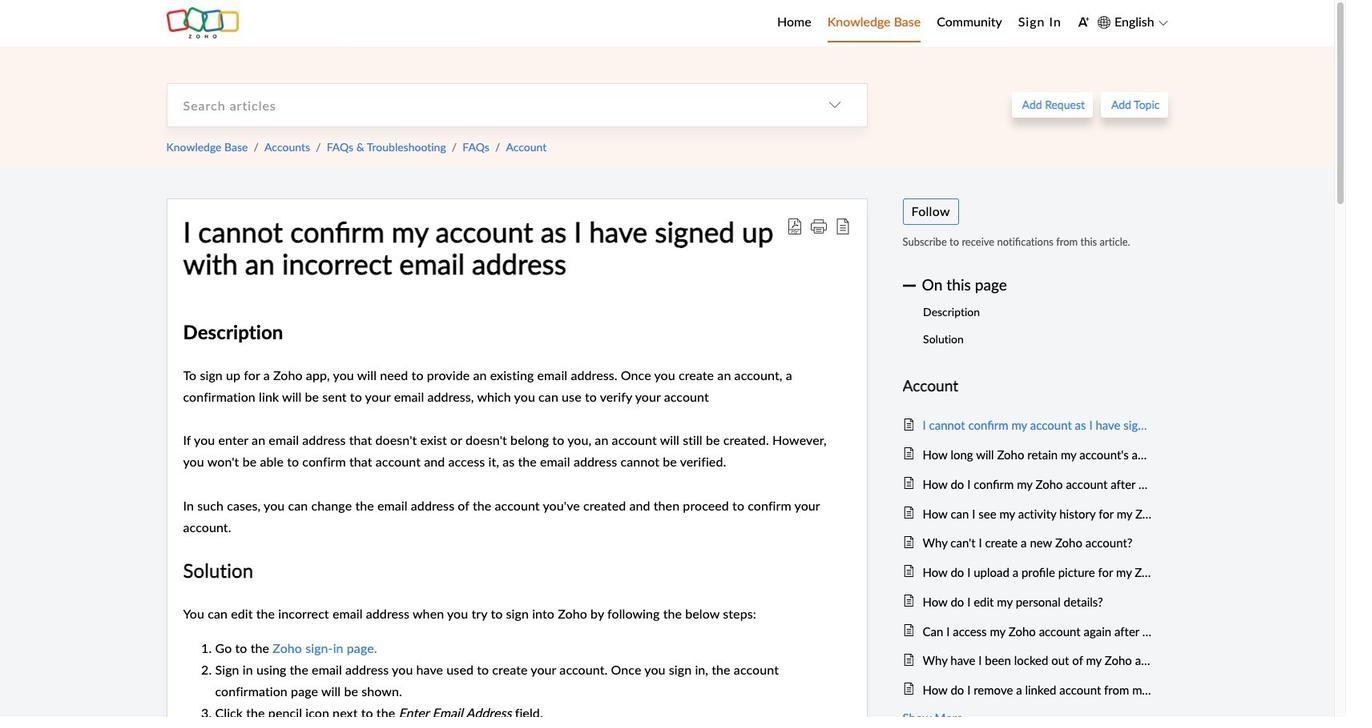 Task type: locate. For each thing, give the bounding box(es) containing it.
choose category element
[[803, 84, 867, 126]]

choose languages element
[[1098, 12, 1168, 33]]

download as pdf image
[[786, 218, 803, 234]]

heading
[[903, 374, 1152, 399]]

reader view image
[[835, 218, 851, 234]]

user preference image
[[1078, 16, 1090, 28]]

Search articles field
[[167, 84, 803, 126]]

choose category image
[[828, 99, 841, 112]]



Task type: describe. For each thing, give the bounding box(es) containing it.
user preference element
[[1078, 11, 1090, 35]]



Task type: vqa. For each thing, say whether or not it's contained in the screenshot.
choose category element
yes



